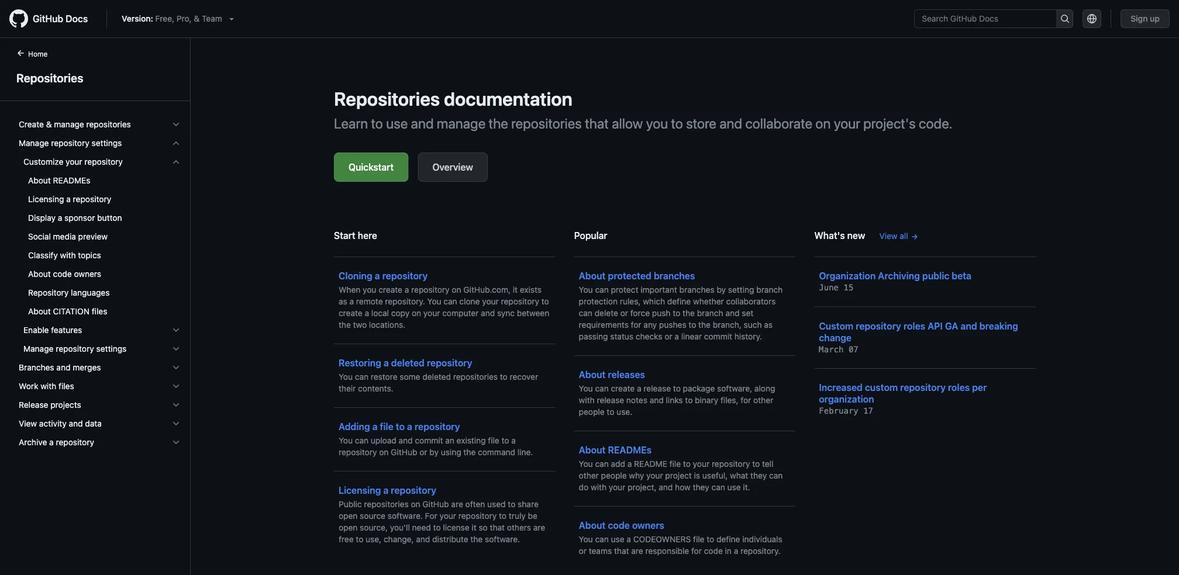 Task type: describe. For each thing, give the bounding box(es) containing it.
repositories inside the repositories documentation learn to use and manage the repositories that allow you to store and collaborate on your project's code.
[[511, 115, 582, 132]]

0 horizontal spatial github
[[33, 13, 63, 24]]

that inside the repositories documentation learn to use and manage the repositories that allow you to store and collaborate on your project's code.
[[585, 115, 609, 132]]

repository up an
[[415, 421, 460, 432]]

a left codeowners
[[627, 535, 631, 544]]

with inside about readmes you can add a readme file to your repository to tell other people why your project is useful, what they can do with your project, and how they can use it.
[[591, 483, 607, 492]]

to up command
[[502, 436, 509, 446]]

repositories inside restoring a deleted repository you can restore some deleted repositories to recover their contents.
[[453, 372, 498, 382]]

project's
[[863, 115, 916, 132]]

and right store
[[719, 115, 742, 132]]

about for about readmes
[[28, 176, 51, 185]]

1 vertical spatial branches
[[679, 285, 715, 295]]

define inside about protected branches you can protect important branches by setting branch protection rules, which define whether collaborators can delete or force push to the branch and set requirements for any pushes to the branch, such as passing status checks or a linear commit history.
[[667, 297, 691, 306]]

1 horizontal spatial release
[[644, 384, 671, 394]]

why
[[629, 471, 644, 481]]

repository up copy
[[382, 270, 428, 282]]

sc 9kayk9 0 image for customize your repository
[[171, 157, 181, 167]]

about for about citation files
[[28, 307, 51, 316]]

so
[[479, 523, 488, 533]]

repository down features
[[56, 344, 94, 354]]

licensing a repository public repositories on github are often used to share open source software. for your repository to truly be open source, you'll need to license it so that others are free to use, change, and distribute the software.
[[339, 485, 545, 544]]

code.
[[919, 115, 952, 132]]

a up display a sponsor button
[[66, 194, 71, 204]]

to up links
[[673, 384, 681, 394]]

code for about code owners you can use a codeowners file to define individuals or teams that are responsible for code in a repository.
[[608, 520, 630, 531]]

social media preview link
[[14, 228, 185, 246]]

use inside about code owners you can use a codeowners file to define individuals or teams that are responsible for code in a repository.
[[611, 535, 624, 544]]

to left store
[[671, 115, 683, 132]]

view all
[[879, 231, 908, 241]]

0 vertical spatial software.
[[388, 511, 423, 521]]

you inside about releases you can create a release to package software, along with release notes and links to binary files, for other people to use.
[[579, 384, 593, 394]]

repository inside increased custom repository roles per organization february 17
[[900, 382, 946, 393]]

free,
[[155, 14, 174, 23]]

work with files
[[19, 382, 74, 391]]

such
[[744, 320, 762, 330]]

here
[[358, 230, 377, 241]]

notes
[[626, 396, 647, 405]]

a inside restoring a deleted repository you can restore some deleted repositories to recover their contents.
[[384, 358, 389, 369]]

your down github.com,
[[482, 297, 499, 306]]

your down add
[[609, 483, 625, 492]]

sponsor
[[64, 213, 95, 223]]

people inside about releases you can create a release to package software, along with release notes and links to binary files, for other people to use.
[[579, 407, 605, 417]]

in
[[725, 547, 732, 556]]

a right display
[[58, 213, 62, 223]]

as inside about protected branches you can protect important branches by setting branch protection rules, which define whether collaborators can delete or force push to the branch and set requirements for any pushes to the branch, such as passing status checks or a linear commit history.
[[764, 320, 773, 330]]

allow
[[612, 115, 643, 132]]

march
[[819, 345, 844, 354]]

sign up
[[1131, 14, 1160, 23]]

repository. inside cloning a repository when you create a repository on github.com, it exists as a remote repository. you can clone your repository to create a local copy on your computer and sync between the two locations.
[[385, 297, 425, 306]]

commit inside about protected branches you can protect important branches by setting branch protection rules, which define whether collaborators can delete or force push to the branch and set requirements for any pushes to the branch, such as passing status checks or a linear commit history.
[[704, 332, 732, 342]]

or down pushes
[[665, 332, 672, 342]]

can down useful,
[[711, 483, 725, 492]]

a up "upload"
[[372, 421, 378, 432]]

github.com,
[[463, 285, 511, 295]]

share
[[518, 500, 539, 509]]

release projects
[[19, 400, 81, 410]]

sc 9kayk9 0 image for manage repository settings
[[171, 139, 181, 148]]

create inside about releases you can create a release to package software, along with release notes and links to binary files, for other people to use.
[[611, 384, 635, 394]]

on inside adding a file to a repository you can upload and commit an existing file to a repository on github or by using the command line.
[[379, 448, 389, 457]]

can up "protection"
[[595, 285, 609, 295]]

merges
[[73, 363, 101, 373]]

repository inside custom repository roles api ga and breaking change march 07
[[856, 320, 901, 332]]

the inside the repositories documentation learn to use and manage the repositories that allow you to store and collaborate on your project's code.
[[489, 115, 508, 132]]

repository down often
[[458, 511, 497, 521]]

passing
[[579, 332, 608, 342]]

sc 9kayk9 0 image for manage repository settings
[[171, 344, 181, 354]]

1 vertical spatial manage repository settings
[[23, 344, 127, 354]]

custom
[[865, 382, 898, 393]]

0 vertical spatial are
[[451, 500, 463, 509]]

2 horizontal spatial code
[[704, 547, 723, 556]]

can left add
[[595, 459, 609, 469]]

for inside about protected branches you can protect important branches by setting branch protection rules, which define whether collaborators can delete or force push to the branch and set requirements for any pushes to the branch, such as passing status checks or a linear commit history.
[[631, 320, 641, 330]]

a right in
[[734, 547, 738, 556]]

for
[[425, 511, 437, 521]]

to down used
[[499, 511, 507, 521]]

and inside adding a file to a repository you can upload and commit an existing file to a repository on github or by using the command line.
[[399, 436, 413, 446]]

manage inside dropdown button
[[54, 120, 84, 129]]

branches
[[19, 363, 54, 373]]

licensing for licensing a repository
[[28, 194, 64, 204]]

licensing a repository link
[[14, 190, 185, 209]]

restoring
[[339, 358, 381, 369]]

add
[[611, 459, 625, 469]]

by inside adding a file to a repository you can upload and commit an existing file to a repository on github or by using the command line.
[[429, 448, 439, 457]]

and inside custom repository roles api ga and breaking change march 07
[[961, 320, 977, 332]]

computer
[[442, 309, 479, 318]]

use inside about readmes you can add a readme file to your repository to tell other people why your project is useful, what they can do with your project, and how they can use it.
[[727, 483, 741, 492]]

increased custom repository roles per organization february 17
[[819, 382, 987, 416]]

0 horizontal spatial release
[[597, 396, 624, 405]]

1 vertical spatial software.
[[485, 535, 520, 544]]

and up overview
[[411, 115, 434, 132]]

can inside about releases you can create a release to package software, along with release notes and links to binary files, for other people to use.
[[595, 384, 609, 394]]

pushes
[[659, 320, 686, 330]]

quickstart link
[[334, 153, 408, 182]]

search image
[[1060, 14, 1070, 23]]

manage inside the repositories documentation learn to use and manage the repositories that allow you to store and collaborate on your project's code.
[[437, 115, 486, 132]]

the inside licensing a repository public repositories on github are often used to share open source software. for your repository to truly be open source, you'll need to license it so that others are free to use, change, and distribute the software.
[[470, 535, 483, 544]]

a inside licensing a repository public repositories on github are often used to share open source software. for your repository to truly be open source, you'll need to license it so that others are free to use, change, and distribute the software.
[[383, 485, 389, 496]]

you inside adding a file to a repository you can upload and commit an existing file to a repository on github or by using the command line.
[[339, 436, 353, 446]]

sc 9kayk9 0 image for branches and merges
[[171, 363, 181, 373]]

for inside about code owners you can use a codeowners file to define individuals or teams that are responsible for code in a repository.
[[691, 547, 702, 556]]

organization
[[819, 394, 874, 405]]

classify with topics link
[[14, 246, 185, 265]]

github inside licensing a repository public repositories on github are often used to share open source software. for your repository to truly be open source, you'll need to license it so that others are free to use, change, and distribute the software.
[[422, 500, 449, 509]]

roles inside custom repository roles api ga and breaking change march 07
[[904, 320, 925, 332]]

which
[[643, 297, 665, 306]]

you'll
[[390, 523, 410, 533]]

to left tell
[[752, 459, 760, 469]]

to left use.
[[607, 407, 614, 417]]

it inside licensing a repository public repositories on github are often used to share open source software. for your repository to truly be open source, you'll need to license it so that others are free to use, change, and distribute the software.
[[472, 523, 476, 533]]

that inside licensing a repository public repositories on github are often used to share open source software. for your repository to truly be open source, you'll need to license it so that others are free to use, change, and distribute the software.
[[490, 523, 505, 533]]

file inside about readmes you can add a readme file to your repository to tell other people why your project is useful, what they can do with your project, and how they can use it.
[[669, 459, 681, 469]]

customize your repository
[[23, 157, 123, 167]]

or inside about code owners you can use a codeowners file to define individuals or teams that are responsible for code in a repository.
[[579, 547, 587, 556]]

classify with topics
[[28, 251, 101, 260]]

copy
[[391, 309, 410, 318]]

0 horizontal spatial branch
[[697, 309, 723, 318]]

change,
[[384, 535, 414, 544]]

archive a repository button
[[14, 433, 185, 452]]

you inside restoring a deleted repository you can restore some deleted repositories to recover their contents.
[[339, 372, 353, 382]]

repository down about readmes link
[[73, 194, 111, 204]]

can inside about code owners you can use a codeowners file to define individuals or teams that are responsible for code in a repository.
[[595, 535, 609, 544]]

readmes for about readmes you can add a readme file to your repository to tell other people why your project is useful, what they can do with your project, and how they can use it.
[[608, 445, 652, 456]]

view for view activity and data
[[19, 419, 37, 429]]

or down rules,
[[620, 309, 628, 318]]

can down "protection"
[[579, 309, 592, 318]]

remote
[[356, 297, 383, 306]]

docs
[[66, 13, 88, 24]]

you inside cloning a repository when you create a repository on github.com, it exists as a remote repository. you can clone your repository to create a local copy on your computer and sync between the two locations.
[[363, 285, 376, 295]]

all
[[900, 231, 908, 241]]

and inside licensing a repository public repositories on github are often used to share open source software. for your repository to truly be open source, you'll need to license it so that others are free to use, change, and distribute the software.
[[416, 535, 430, 544]]

file up command
[[488, 436, 499, 446]]

to up "upload"
[[396, 421, 405, 432]]

with inside manage repository settings element
[[60, 251, 76, 260]]

it inside cloning a repository when you create a repository on github.com, it exists as a remote repository. you can clone your repository to create a local copy on your computer and sync between the two locations.
[[513, 285, 518, 295]]

view activity and data button
[[14, 415, 185, 433]]

github inside adding a file to a repository you can upload and commit an existing file to a repository on github or by using the command line.
[[391, 448, 417, 457]]

releases
[[608, 369, 645, 380]]

to right the 'free'
[[356, 535, 363, 544]]

status
[[610, 332, 633, 342]]

about code owners
[[28, 269, 101, 279]]

customize your repository button
[[14, 153, 185, 171]]

to right links
[[685, 396, 693, 405]]

1 manage repository settings button from the top
[[14, 134, 185, 153]]

view activity and data
[[19, 419, 102, 429]]

repositories inside licensing a repository public repositories on github are often used to share open source software. for your repository to truly be open source, you'll need to license it so that others are free to use, change, and distribute the software.
[[364, 500, 409, 509]]

Search GitHub Docs search field
[[915, 10, 1056, 27]]

on inside the repositories documentation learn to use and manage the repositories that allow you to store and collaborate on your project's code.
[[815, 115, 831, 132]]

repository down adding
[[339, 448, 377, 457]]

other inside about releases you can create a release to package software, along with release notes and links to binary files, for other people to use.
[[753, 396, 773, 405]]

what's new
[[814, 230, 865, 241]]

your left computer
[[423, 309, 440, 318]]

an
[[445, 436, 454, 446]]

use.
[[617, 407, 632, 417]]

force
[[630, 309, 650, 318]]

about readmes link
[[14, 171, 185, 190]]

repository up for
[[391, 485, 436, 496]]

to up project
[[683, 459, 691, 469]]

and inside about readmes you can add a readme file to your repository to tell other people why your project is useful, what they can do with your project, and how they can use it.
[[659, 483, 673, 492]]

files for work with files
[[59, 382, 74, 391]]

your inside licensing a repository public repositories on github are often used to share open source software. for your repository to truly be open source, you'll need to license it so that others are free to use, change, and distribute the software.
[[440, 511, 456, 521]]

about releases you can create a release to package software, along with release notes and links to binary files, for other people to use.
[[579, 369, 775, 417]]

0 vertical spatial create
[[379, 285, 402, 295]]

readmes for about readmes
[[53, 176, 90, 185]]

1 vertical spatial manage
[[23, 344, 54, 354]]

can inside restoring a deleted repository you can restore some deleted repositories to recover their contents.
[[355, 372, 368, 382]]

setting
[[728, 285, 754, 295]]

your down readme
[[646, 471, 663, 481]]

branches and merges
[[19, 363, 101, 373]]

the up linear
[[698, 320, 711, 330]]

a down when at left
[[349, 297, 354, 306]]

a right cloning
[[375, 270, 380, 282]]

roles inside increased custom repository roles per organization february 17
[[948, 382, 970, 393]]

are inside about code owners you can use a codeowners file to define individuals or teams that are responsible for code in a repository.
[[631, 547, 643, 556]]

beta
[[952, 270, 972, 282]]

learn
[[334, 115, 368, 132]]

custom
[[819, 320, 853, 332]]

projects
[[50, 400, 81, 410]]

overview link
[[418, 153, 488, 182]]

use inside the repositories documentation learn to use and manage the repositories that allow you to store and collaborate on your project's code.
[[386, 115, 408, 132]]

or inside adding a file to a repository you can upload and commit an existing file to a repository on github or by using the command line.
[[419, 448, 427, 457]]

sync
[[497, 309, 515, 318]]

team
[[202, 14, 222, 23]]

locations.
[[369, 320, 405, 330]]

you inside about readmes you can add a readme file to your repository to tell other people why your project is useful, what they can do with your project, and how they can use it.
[[579, 459, 593, 469]]

exists
[[520, 285, 542, 295]]

used
[[487, 500, 506, 509]]

project
[[665, 471, 692, 481]]

restoring a deleted repository you can restore some deleted repositories to recover their contents.
[[339, 358, 538, 394]]

often
[[465, 500, 485, 509]]

enable
[[23, 325, 49, 335]]

to inside restoring a deleted repository you can restore some deleted repositories to recover their contents.
[[500, 372, 508, 382]]

about for about readmes you can add a readme file to your repository to tell other people why your project is useful, what they can do with your project, and how they can use it.
[[579, 445, 606, 456]]

home link
[[12, 49, 66, 60]]

repositories for repositories documentation learn to use and manage the repositories that allow you to store and collaborate on your project's code.
[[334, 88, 440, 110]]

repository
[[28, 288, 69, 298]]

about for about code owners
[[28, 269, 51, 279]]

to right learn
[[371, 115, 383, 132]]

and inside dropdown button
[[56, 363, 70, 373]]

june 15 element
[[819, 283, 853, 293]]

github docs
[[33, 13, 88, 24]]

0 vertical spatial branches
[[654, 270, 695, 282]]

sc 9kayk9 0 image for create & manage repositories
[[171, 120, 181, 129]]

for inside about releases you can create a release to package software, along with release notes and links to binary files, for other people to use.
[[741, 396, 751, 405]]

and inside dropdown button
[[69, 419, 83, 429]]

software,
[[717, 384, 752, 394]]

branch,
[[713, 320, 741, 330]]

as inside cloning a repository when you create a repository on github.com, it exists as a remote repository. you can clone your repository to create a local copy on your computer and sync between the two locations.
[[339, 297, 347, 306]]

on right copy
[[412, 309, 421, 318]]

you inside the repositories documentation learn to use and manage the repositories that allow you to store and collaborate on your project's code.
[[646, 115, 668, 132]]

start here
[[334, 230, 377, 241]]

people inside about readmes you can add a readme file to your repository to tell other people why your project is useful, what they can do with your project, and how they can use it.
[[601, 471, 627, 481]]

about protected branches you can protect important branches by setting branch protection rules, which define whether collaborators can delete or force push to the branch and set requirements for any pushes to the branch, such as passing status checks or a linear commit history.
[[579, 270, 783, 342]]

can down tell
[[769, 471, 783, 481]]

repository up customize your repository
[[51, 138, 89, 148]]

protect
[[611, 285, 638, 295]]

& inside dropdown button
[[46, 120, 52, 129]]

clone
[[459, 297, 480, 306]]



Task type: locate. For each thing, give the bounding box(es) containing it.
1 horizontal spatial repositories
[[334, 88, 440, 110]]

you
[[646, 115, 668, 132], [363, 285, 376, 295]]

on down "upload"
[[379, 448, 389, 457]]

define inside about code owners you can use a codeowners file to define individuals or teams that are responsible for code in a repository.
[[716, 535, 740, 544]]

you inside about protected branches you can protect important branches by setting branch protection rules, which define whether collaborators can delete or force push to the branch and set requirements for any pushes to the branch, such as passing status checks or a linear commit history.
[[579, 285, 593, 295]]

repositories inside the repositories documentation learn to use and manage the repositories that allow you to store and collaborate on your project's code.
[[334, 88, 440, 110]]

source
[[360, 511, 385, 521]]

3 sc 9kayk9 0 image from the top
[[171, 363, 181, 373]]

github docs link
[[9, 9, 97, 28]]

you down passing
[[579, 384, 593, 394]]

1 vertical spatial as
[[764, 320, 773, 330]]

about for about protected branches you can protect important branches by setting branch protection rules, which define whether collaborators can delete or force push to the branch and set requirements for any pushes to the branch, such as passing status checks or a linear commit history.
[[579, 270, 606, 282]]

0 horizontal spatial view
[[19, 419, 37, 429]]

software. up you'll
[[388, 511, 423, 521]]

1 sc 9kayk9 0 image from the top
[[171, 157, 181, 167]]

2 horizontal spatial for
[[741, 396, 751, 405]]

0 horizontal spatial by
[[429, 448, 439, 457]]

4 sc 9kayk9 0 image from the top
[[171, 401, 181, 410]]

sc 9kayk9 0 image
[[171, 157, 181, 167], [171, 344, 181, 354], [171, 363, 181, 373], [171, 401, 181, 410], [171, 419, 181, 429], [171, 438, 181, 447]]

file right codeowners
[[693, 535, 704, 544]]

two
[[353, 320, 367, 330]]

a up copy
[[405, 285, 409, 295]]

about inside about releases you can create a release to package software, along with release notes and links to binary files, for other people to use.
[[579, 369, 606, 380]]

protection
[[579, 297, 618, 306]]

february
[[819, 406, 858, 416]]

0 vertical spatial people
[[579, 407, 605, 417]]

as
[[339, 297, 347, 306], [764, 320, 773, 330]]

manage up overview link
[[437, 115, 486, 132]]

it.
[[743, 483, 750, 492]]

are down 'be' at the left
[[533, 523, 545, 533]]

file up project
[[669, 459, 681, 469]]

sc 9kayk9 0 image inside view activity and data dropdown button
[[171, 419, 181, 429]]

1 vertical spatial branch
[[697, 309, 723, 318]]

the inside adding a file to a repository you can upload and commit an existing file to a repository on github or by using the command line.
[[463, 448, 476, 457]]

0 vertical spatial for
[[631, 320, 641, 330]]

use up teams
[[611, 535, 624, 544]]

0 vertical spatial other
[[753, 396, 773, 405]]

about down customize
[[28, 176, 51, 185]]

1 manage repository settings element from the top
[[9, 134, 190, 359]]

checks
[[636, 332, 662, 342]]

1 vertical spatial are
[[533, 523, 545, 533]]

can
[[595, 285, 609, 295], [444, 297, 457, 306], [579, 309, 592, 318], [355, 372, 368, 382], [595, 384, 609, 394], [355, 436, 368, 446], [595, 459, 609, 469], [769, 471, 783, 481], [711, 483, 725, 492], [595, 535, 609, 544]]

on up the 'need'
[[411, 500, 420, 509]]

about for about releases you can create a release to package software, along with release notes and links to binary files, for other people to use.
[[579, 369, 606, 380]]

settings down create & manage repositories dropdown button at the top of the page
[[92, 138, 122, 148]]

readme
[[634, 459, 667, 469]]

repositories
[[16, 71, 83, 85], [334, 88, 440, 110]]

about inside about protected branches you can protect important branches by setting branch protection rules, which define whether collaborators can delete or force push to the branch and set requirements for any pushes to the branch, such as passing status checks or a linear commit history.
[[579, 270, 606, 282]]

deleted
[[391, 358, 425, 369], [422, 372, 451, 382]]

release projects button
[[14, 396, 185, 415]]

licensing up the public
[[339, 485, 381, 496]]

commit inside adding a file to a repository you can upload and commit an existing file to a repository on github or by using the command line.
[[415, 436, 443, 446]]

sc 9kayk9 0 image inside branches and merges dropdown button
[[171, 363, 181, 373]]

a right archive
[[49, 438, 54, 447]]

files inside dropdown button
[[59, 382, 74, 391]]

07
[[849, 345, 858, 354]]

0 horizontal spatial define
[[667, 297, 691, 306]]

0 vertical spatial manage repository settings
[[19, 138, 122, 148]]

licensing inside licensing a repository link
[[28, 194, 64, 204]]

for
[[631, 320, 641, 330], [741, 396, 751, 405], [691, 547, 702, 556]]

licensing inside licensing a repository public repositories on github are often used to share open source software. for your repository to truly be open source, you'll need to license it so that others are free to use, change, and distribute the software.
[[339, 485, 381, 496]]

1 horizontal spatial readmes
[[608, 445, 652, 456]]

and left merges
[[56, 363, 70, 373]]

you inside cloning a repository when you create a repository on github.com, it exists as a remote repository. you can clone your repository to create a local copy on your computer and sync between the two locations.
[[427, 297, 441, 306]]

1 vertical spatial &
[[46, 120, 52, 129]]

and left 'data'
[[69, 419, 83, 429]]

0 vertical spatial by
[[717, 285, 726, 295]]

manage repository settings button
[[14, 134, 185, 153], [14, 340, 185, 359]]

to up the truly
[[508, 500, 515, 509]]

0 vertical spatial use
[[386, 115, 408, 132]]

repository inside dropdown button
[[84, 157, 123, 167]]

branch up collaborators
[[756, 285, 783, 295]]

sc 9kayk9 0 image inside create & manage repositories dropdown button
[[171, 120, 181, 129]]

they down tell
[[750, 471, 767, 481]]

code for about code owners
[[53, 269, 72, 279]]

repositories for repositories
[[16, 71, 83, 85]]

1 vertical spatial people
[[601, 471, 627, 481]]

triangle down image
[[227, 14, 236, 23]]

owners down topics
[[74, 269, 101, 279]]

code
[[53, 269, 72, 279], [608, 520, 630, 531], [704, 547, 723, 556]]

to inside cloning a repository when you create a repository on github.com, it exists as a remote repository. you can clone your repository to create a local copy on your computer and sync between the two locations.
[[541, 297, 549, 306]]

owners inside manage repository settings element
[[74, 269, 101, 279]]

you inside about code owners you can use a codeowners file to define individuals or teams that are responsible for code in a repository.
[[579, 535, 593, 544]]

sc 9kayk9 0 image inside customize your repository dropdown button
[[171, 157, 181, 167]]

files down repository languages link
[[92, 307, 107, 316]]

a down some
[[407, 421, 412, 432]]

settings down enable features dropdown button
[[96, 344, 127, 354]]

the up pushes
[[683, 309, 695, 318]]

your up about readmes
[[66, 157, 82, 167]]

upload
[[371, 436, 396, 446]]

use,
[[366, 535, 381, 544]]

release
[[19, 400, 48, 410]]

sc 9kayk9 0 image inside 'archive a repository' dropdown button
[[171, 438, 181, 447]]

2 sc 9kayk9 0 image from the top
[[171, 344, 181, 354]]

1 vertical spatial use
[[727, 483, 741, 492]]

readmes down customize your repository
[[53, 176, 90, 185]]

be
[[528, 511, 537, 521]]

2 horizontal spatial github
[[422, 500, 449, 509]]

code down classify with topics
[[53, 269, 72, 279]]

0 vertical spatial open
[[339, 511, 358, 521]]

repository
[[51, 138, 89, 148], [84, 157, 123, 167], [73, 194, 111, 204], [382, 270, 428, 282], [411, 285, 450, 295], [501, 297, 539, 306], [856, 320, 901, 332], [56, 344, 94, 354], [427, 358, 472, 369], [900, 382, 946, 393], [415, 421, 460, 432], [56, 438, 94, 447], [339, 448, 377, 457], [712, 459, 750, 469], [391, 485, 436, 496], [458, 511, 497, 521]]

1 horizontal spatial commit
[[704, 332, 732, 342]]

a down remote
[[365, 309, 369, 318]]

1 vertical spatial release
[[597, 396, 624, 405]]

code inside manage repository settings element
[[53, 269, 72, 279]]

collaborators
[[726, 297, 776, 306]]

repositories documentation learn to use and manage the repositories that allow you to store and collaborate on your project's code.
[[334, 88, 952, 132]]

repository. inside about code owners you can use a codeowners file to define individuals or teams that are responsible for code in a repository.
[[740, 547, 781, 556]]

and inside cloning a repository when you create a repository on github.com, it exists as a remote repository. you can clone your repository to create a local copy on your computer and sync between the two locations.
[[481, 309, 495, 318]]

overview
[[432, 162, 473, 173]]

1 horizontal spatial branch
[[756, 285, 783, 295]]

owners inside about code owners you can use a codeowners file to define individuals or teams that are responsible for code in a repository.
[[632, 520, 664, 531]]

files inside 'link'
[[92, 307, 107, 316]]

1 customize your repository element from the top
[[9, 153, 190, 321]]

by
[[717, 285, 726, 295], [429, 448, 439, 457]]

2 customize your repository element from the top
[[9, 171, 190, 321]]

the down so
[[470, 535, 483, 544]]

to up linear
[[689, 320, 696, 330]]

customize your repository element
[[9, 153, 190, 321], [9, 171, 190, 321]]

select language: current language is english image
[[1087, 14, 1097, 23]]

1 vertical spatial define
[[716, 535, 740, 544]]

free
[[339, 535, 354, 544]]

0 vertical spatial files
[[92, 307, 107, 316]]

distribute
[[432, 535, 468, 544]]

1 horizontal spatial owners
[[632, 520, 664, 531]]

4 sc 9kayk9 0 image from the top
[[171, 382, 181, 391]]

when
[[339, 285, 360, 295]]

1 horizontal spatial it
[[513, 285, 518, 295]]

home
[[28, 50, 48, 58]]

organization archiving public beta june 15
[[819, 270, 972, 293]]

repositories inside dropdown button
[[86, 120, 131, 129]]

their
[[339, 384, 356, 394]]

1 horizontal spatial files
[[92, 307, 107, 316]]

on inside licensing a repository public repositories on github are often used to share open source software. for your repository to truly be open source, you'll need to license it so that others are free to use, change, and distribute the software.
[[411, 500, 420, 509]]

repository.
[[385, 297, 425, 306], [740, 547, 781, 556]]

0 vertical spatial they
[[750, 471, 767, 481]]

repository up about readmes link
[[84, 157, 123, 167]]

by inside about protected branches you can protect important branches by setting branch protection rules, which define whether collaborators can delete or force push to the branch and set requirements for any pushes to the branch, such as passing status checks or a linear commit history.
[[717, 285, 726, 295]]

1 vertical spatial roles
[[948, 382, 970, 393]]

view inside view all link
[[879, 231, 898, 241]]

sc 9kayk9 0 image inside enable features dropdown button
[[171, 326, 181, 335]]

use left it.
[[727, 483, 741, 492]]

1 vertical spatial owners
[[632, 520, 664, 531]]

repository inside restoring a deleted repository you can restore some deleted repositories to recover their contents.
[[427, 358, 472, 369]]

repositories
[[511, 115, 582, 132], [86, 120, 131, 129], [453, 372, 498, 382], [364, 500, 409, 509]]

1 vertical spatial readmes
[[608, 445, 652, 456]]

1 vertical spatial manage repository settings button
[[14, 340, 185, 359]]

None search field
[[914, 9, 1073, 28]]

sc 9kayk9 0 image for release projects
[[171, 401, 181, 410]]

for down 'force'
[[631, 320, 641, 330]]

march 07 element
[[819, 345, 858, 354]]

repository inside about readmes you can add a readme file to your repository to tell other people why your project is useful, what they can do with your project, and how they can use it.
[[712, 459, 750, 469]]

about up "protection"
[[579, 270, 606, 282]]

manage repository settings up customize your repository
[[19, 138, 122, 148]]

0 vertical spatial github
[[33, 13, 63, 24]]

repository up computer
[[411, 285, 450, 295]]

1 horizontal spatial github
[[391, 448, 417, 457]]

1 horizontal spatial licensing
[[339, 485, 381, 496]]

0 vertical spatial it
[[513, 285, 518, 295]]

1 horizontal spatial other
[[753, 396, 773, 405]]

manage repository settings down features
[[23, 344, 127, 354]]

your inside the repositories documentation learn to use and manage the repositories that allow you to store and collaborate on your project's code.
[[834, 115, 860, 132]]

a inside about releases you can create a release to package software, along with release notes and links to binary files, for other people to use.
[[637, 384, 641, 394]]

sc 9kayk9 0 image inside manage repository settings "dropdown button"
[[171, 139, 181, 148]]

file up "upload"
[[380, 421, 393, 432]]

2 vertical spatial create
[[611, 384, 635, 394]]

adding
[[339, 421, 370, 432]]

to down for
[[433, 523, 441, 533]]

owners for about code owners you can use a codeowners file to define individuals or teams that are responsible for code in a repository.
[[632, 520, 664, 531]]

create up remote
[[379, 285, 402, 295]]

project,
[[628, 483, 657, 492]]

github up for
[[422, 500, 449, 509]]

1 vertical spatial they
[[693, 483, 709, 492]]

the inside cloning a repository when you create a repository on github.com, it exists as a remote repository. you can clone your repository to create a local copy on your computer and sync between the two locations.
[[339, 320, 351, 330]]

repository. down individuals
[[740, 547, 781, 556]]

0 vertical spatial manage
[[19, 138, 49, 148]]

define up push at the right bottom
[[667, 297, 691, 306]]

a up restore
[[384, 358, 389, 369]]

file inside about code owners you can use a codeowners file to define individuals or teams that are responsible for code in a repository.
[[693, 535, 704, 544]]

sc 9kayk9 0 image inside "release projects" dropdown button
[[171, 401, 181, 410]]

repository down the exists
[[501, 297, 539, 306]]

0 vertical spatial as
[[339, 297, 347, 306]]

0 vertical spatial code
[[53, 269, 72, 279]]

licensing for licensing a repository public repositories on github are often used to share open source software. for your repository to truly be open source, you'll need to license it so that others are free to use, change, and distribute the software.
[[339, 485, 381, 496]]

repositories up learn
[[334, 88, 440, 110]]

sign
[[1131, 14, 1148, 23]]

organization
[[819, 270, 876, 282]]

0 vertical spatial repository.
[[385, 297, 425, 306]]

2 vertical spatial that
[[614, 547, 629, 556]]

about up do on the bottom left of the page
[[579, 445, 606, 456]]

repository down computer
[[427, 358, 472, 369]]

0 horizontal spatial that
[[490, 523, 505, 533]]

6 sc 9kayk9 0 image from the top
[[171, 438, 181, 447]]

about left 'releases'
[[579, 369, 606, 380]]

2 horizontal spatial are
[[631, 547, 643, 556]]

sc 9kayk9 0 image inside work with files dropdown button
[[171, 382, 181, 391]]

your inside dropdown button
[[66, 157, 82, 167]]

delete
[[595, 309, 618, 318]]

adding a file to a repository you can upload and commit an existing file to a repository on github or by using the command line.
[[339, 421, 533, 457]]

with inside about releases you can create a release to package software, along with release notes and links to binary files, for other people to use.
[[579, 396, 595, 405]]

0 vertical spatial define
[[667, 297, 691, 306]]

about code owners you can use a codeowners file to define individuals or teams that are responsible for code in a repository.
[[579, 520, 782, 556]]

0 vertical spatial &
[[194, 14, 200, 23]]

0 horizontal spatial it
[[472, 523, 476, 533]]

with right do on the bottom left of the page
[[591, 483, 607, 492]]

view for view all
[[879, 231, 898, 241]]

repositories inside repositories link
[[16, 71, 83, 85]]

create
[[19, 120, 44, 129]]

0 vertical spatial roles
[[904, 320, 925, 332]]

1 open from the top
[[339, 511, 358, 521]]

settings
[[92, 138, 122, 148], [96, 344, 127, 354]]

are left often
[[451, 500, 463, 509]]

readmes up add
[[608, 445, 652, 456]]

repositories element
[[0, 47, 191, 574]]

readmes inside about readmes you can add a readme file to your repository to tell other people why your project is useful, what they can do with your project, and how they can use it.
[[608, 445, 652, 456]]

to up pushes
[[673, 309, 680, 318]]

settings for first manage repository settings "dropdown button" from the bottom
[[96, 344, 127, 354]]

1 horizontal spatial they
[[750, 471, 767, 481]]

and up "branch," in the bottom of the page
[[726, 309, 740, 318]]

1 horizontal spatial use
[[611, 535, 624, 544]]

1 vertical spatial settings
[[96, 344, 127, 354]]

1 vertical spatial deleted
[[422, 372, 451, 382]]

work with files button
[[14, 377, 185, 396]]

readmes inside about readmes link
[[53, 176, 90, 185]]

1 horizontal spatial that
[[585, 115, 609, 132]]

to inside about code owners you can use a codeowners file to define individuals or teams that are responsible for code in a repository.
[[707, 535, 714, 544]]

files,
[[721, 396, 738, 405]]

commit down "branch," in the bottom of the page
[[704, 332, 732, 342]]

0 vertical spatial readmes
[[53, 176, 90, 185]]

to right codeowners
[[707, 535, 714, 544]]

sc 9kayk9 0 image for view activity and data
[[171, 419, 181, 429]]

2 vertical spatial use
[[611, 535, 624, 544]]

by up whether
[[717, 285, 726, 295]]

preview
[[78, 232, 108, 242]]

the
[[489, 115, 508, 132], [683, 309, 695, 318], [339, 320, 351, 330], [698, 320, 711, 330], [463, 448, 476, 457], [470, 535, 483, 544]]

new
[[847, 230, 865, 241]]

can down restoring
[[355, 372, 368, 382]]

customize
[[23, 157, 63, 167]]

create & manage repositories
[[19, 120, 131, 129]]

for right responsible
[[691, 547, 702, 556]]

view all link
[[879, 230, 919, 242]]

code up teams
[[608, 520, 630, 531]]

3 sc 9kayk9 0 image from the top
[[171, 326, 181, 335]]

define
[[667, 297, 691, 306], [716, 535, 740, 544]]

repositories down 'documentation'
[[511, 115, 582, 132]]

create
[[379, 285, 402, 295], [339, 309, 362, 318], [611, 384, 635, 394]]

open up the 'free'
[[339, 523, 358, 533]]

0 horizontal spatial readmes
[[53, 176, 90, 185]]

branch down whether
[[697, 309, 723, 318]]

that left allow
[[585, 115, 609, 132]]

0 horizontal spatial use
[[386, 115, 408, 132]]

on up clone
[[452, 285, 461, 295]]

open down the public
[[339, 511, 358, 521]]

repository inside dropdown button
[[56, 438, 94, 447]]

0 horizontal spatial create
[[339, 309, 362, 318]]

with inside dropdown button
[[41, 382, 56, 391]]

whether
[[693, 297, 724, 306]]

sc 9kayk9 0 image
[[171, 120, 181, 129], [171, 139, 181, 148], [171, 326, 181, 335], [171, 382, 181, 391]]

teams
[[589, 547, 612, 556]]

1 vertical spatial files
[[59, 382, 74, 391]]

0 vertical spatial licensing
[[28, 194, 64, 204]]

2 sc 9kayk9 0 image from the top
[[171, 139, 181, 148]]

a up command
[[511, 436, 516, 446]]

you right allow
[[646, 115, 668, 132]]

5 sc 9kayk9 0 image from the top
[[171, 419, 181, 429]]

1 horizontal spatial by
[[717, 285, 726, 295]]

github
[[33, 13, 63, 24], [391, 448, 417, 457], [422, 500, 449, 509]]

1 vertical spatial it
[[472, 523, 476, 533]]

a inside about readmes you can add a readme file to your repository to tell other people why your project is useful, what they can do with your project, and how they can use it.
[[627, 459, 632, 469]]

about citation files
[[28, 307, 107, 316]]

manage repository settings element for manage
[[9, 134, 190, 359]]

can inside adding a file to a repository you can upload and commit an existing file to a repository on github or by using the command line.
[[355, 436, 368, 446]]

on
[[815, 115, 831, 132], [452, 285, 461, 295], [412, 309, 421, 318], [379, 448, 389, 457], [411, 500, 420, 509]]

repositories link
[[14, 69, 176, 87]]

as right such on the bottom right of the page
[[764, 320, 773, 330]]

about up teams
[[579, 520, 606, 531]]

rules,
[[620, 297, 641, 306]]

0 horizontal spatial are
[[451, 500, 463, 509]]

2 open from the top
[[339, 523, 358, 533]]

button
[[97, 213, 122, 223]]

with up release projects
[[41, 382, 56, 391]]

1 horizontal spatial roles
[[948, 382, 970, 393]]

other inside about readmes you can add a readme file to your repository to tell other people why your project is useful, what they can do with your project, and how they can use it.
[[579, 471, 599, 481]]

responsible
[[645, 547, 689, 556]]

0 vertical spatial view
[[879, 231, 898, 241]]

code left in
[[704, 547, 723, 556]]

licensing
[[28, 194, 64, 204], [339, 485, 381, 496]]

manage repository settings element for settings
[[9, 153, 190, 359]]

about readmes
[[28, 176, 90, 185]]

1 horizontal spatial for
[[691, 547, 702, 556]]

any
[[644, 320, 657, 330]]

that right so
[[490, 523, 505, 533]]

manage repository settings element containing customize your repository
[[9, 153, 190, 359]]

it
[[513, 285, 518, 295], [472, 523, 476, 533]]

about down classify
[[28, 269, 51, 279]]

popular
[[574, 230, 607, 241]]

about inside 'link'
[[28, 307, 51, 316]]

customize your repository element containing customize your repository
[[9, 153, 190, 321]]

on right collaborate
[[815, 115, 831, 132]]

2 manage repository settings button from the top
[[14, 340, 185, 359]]

with down social media preview
[[60, 251, 76, 260]]

0 vertical spatial release
[[644, 384, 671, 394]]

2 vertical spatial for
[[691, 547, 702, 556]]

sc 9kayk9 0 image for archive a repository
[[171, 438, 181, 447]]

manage up branches
[[23, 344, 54, 354]]

1 vertical spatial by
[[429, 448, 439, 457]]

1 vertical spatial commit
[[415, 436, 443, 446]]

up
[[1150, 14, 1160, 23]]

2 horizontal spatial create
[[611, 384, 635, 394]]

owners for about code owners
[[74, 269, 101, 279]]

0 vertical spatial manage repository settings button
[[14, 134, 185, 153]]

0 vertical spatial branch
[[756, 285, 783, 295]]

2 horizontal spatial use
[[727, 483, 741, 492]]

or left using
[[419, 448, 427, 457]]

you up remote
[[363, 285, 376, 295]]

0 horizontal spatial manage
[[54, 120, 84, 129]]

0 vertical spatial commit
[[704, 332, 732, 342]]

classify
[[28, 251, 58, 260]]

repository languages link
[[14, 284, 185, 302]]

1 vertical spatial other
[[579, 471, 599, 481]]

and right ga
[[961, 320, 977, 332]]

about for about code owners you can use a codeowners file to define individuals or teams that are responsible for code in a repository.
[[579, 520, 606, 531]]

your up is
[[693, 459, 710, 469]]

about inside about code owners you can use a codeowners file to define individuals or teams that are responsible for code in a repository.
[[579, 520, 606, 531]]

people
[[579, 407, 605, 417], [601, 471, 627, 481]]

enable features
[[23, 325, 82, 335]]

sc 9kayk9 0 image for enable features
[[171, 326, 181, 335]]

manage down 'create'
[[19, 138, 49, 148]]

sc 9kayk9 0 image for work with files
[[171, 382, 181, 391]]

customize your repository element containing about readmes
[[9, 171, 190, 321]]

features
[[51, 325, 82, 335]]

settings for 1st manage repository settings "dropdown button" from the top
[[92, 138, 122, 148]]

quickstart
[[349, 162, 394, 173]]

0 vertical spatial owners
[[74, 269, 101, 279]]

you up "protection"
[[579, 285, 593, 295]]

manage
[[437, 115, 486, 132], [54, 120, 84, 129]]

what
[[730, 471, 748, 481]]

files for about citation files
[[92, 307, 107, 316]]

1 sc 9kayk9 0 image from the top
[[171, 120, 181, 129]]

that inside about code owners you can use a codeowners file to define individuals or teams that are responsible for code in a repository.
[[614, 547, 629, 556]]

the left two
[[339, 320, 351, 330]]

2 manage repository settings element from the top
[[9, 153, 190, 359]]

recover
[[510, 372, 538, 382]]

store
[[686, 115, 716, 132]]

0 vertical spatial that
[[585, 115, 609, 132]]

1 vertical spatial for
[[741, 396, 751, 405]]

they
[[750, 471, 767, 481], [693, 483, 709, 492]]

manage repository settings element containing manage repository settings
[[9, 134, 190, 359]]

need
[[412, 523, 431, 533]]

0 vertical spatial deleted
[[391, 358, 425, 369]]

0 vertical spatial repositories
[[16, 71, 83, 85]]

protected
[[608, 270, 651, 282]]

1 vertical spatial that
[[490, 523, 505, 533]]

2 vertical spatial github
[[422, 500, 449, 509]]

and inside about protected branches you can protect important branches by setting branch protection rules, which define whether collaborators can delete or force push to the branch and set requirements for any pushes to the branch, such as passing status checks or a linear commit history.
[[726, 309, 740, 318]]

a down pushes
[[675, 332, 679, 342]]

a inside about protected branches you can protect important branches by setting branch protection rules, which define whether collaborators can delete or force push to the branch and set requirements for any pushes to the branch, such as passing status checks or a linear commit history.
[[675, 332, 679, 342]]

manage repository settings
[[19, 138, 122, 148], [23, 344, 127, 354]]

and inside about releases you can create a release to package software, along with release notes and links to binary files, for other people to use.
[[650, 396, 664, 405]]

display a sponsor button
[[28, 213, 122, 223]]

a inside dropdown button
[[49, 438, 54, 447]]

0 horizontal spatial roles
[[904, 320, 925, 332]]

1 horizontal spatial repository.
[[740, 547, 781, 556]]

february 17 element
[[819, 406, 873, 416]]

can inside cloning a repository when you create a repository on github.com, it exists as a remote repository. you can clone your repository to create a local copy on your computer and sync between the two locations.
[[444, 297, 457, 306]]

1 horizontal spatial are
[[533, 523, 545, 533]]

manage repository settings element
[[9, 134, 190, 359], [9, 153, 190, 359]]

linear
[[681, 332, 702, 342]]

0 horizontal spatial they
[[693, 483, 709, 492]]

2 horizontal spatial that
[[614, 547, 629, 556]]



Task type: vqa. For each thing, say whether or not it's contained in the screenshot.
bottommost @github
no



